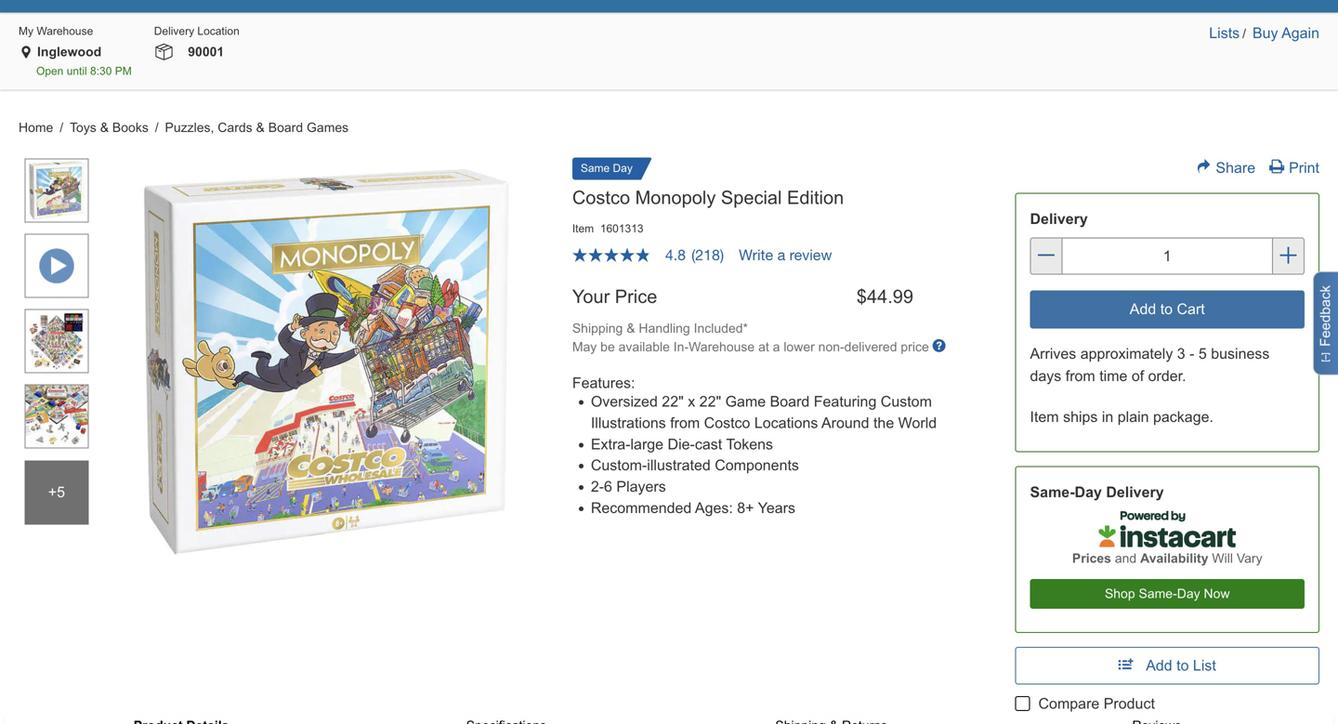 Task type: describe. For each thing, give the bounding box(es) containing it.
buy again link
[[1253, 25, 1320, 42]]

share
[[1217, 160, 1256, 176]]

cards
[[218, 121, 253, 135]]

now
[[1205, 587, 1231, 601]]

buy
[[1253, 25, 1279, 42]]

0 vertical spatial costco
[[573, 187, 630, 208]]

view larger image 1 image
[[120, 158, 531, 568]]

2 vertical spatial delivery
[[1107, 484, 1165, 501]]

1 vertical spatial a
[[773, 340, 781, 354]]

costco monopoly special edition
[[573, 187, 844, 208]]

business
[[1212, 345, 1271, 362]]

4.8
[[666, 246, 686, 264]]

day inside 'link'
[[1178, 587, 1201, 601]]

delivery location
[[154, 25, 240, 37]]

lists
[[1210, 25, 1241, 42]]

$
[[857, 286, 868, 307]]

90001 button
[[175, 43, 234, 61]]

delivered
[[845, 340, 898, 354]]

3 image
[[25, 385, 89, 449]]

ships
[[1064, 409, 1099, 425]]

day for same-
[[1075, 484, 1103, 501]]

same
[[581, 162, 610, 174]]

prices
[[1073, 551, 1112, 566]]

special
[[721, 187, 782, 208]]

item 1601313
[[573, 222, 644, 235]]

featuring
[[814, 393, 877, 410]]

shop same-day now
[[1106, 587, 1231, 601]]

puzzles, cards & board games link
[[165, 121, 349, 135]]

add to list button
[[1016, 647, 1320, 685]]

price
[[901, 340, 930, 354]]

to
[[1177, 657, 1190, 674]]

in
[[1103, 409, 1114, 425]]

2-
[[591, 478, 604, 495]]

same-day delivery
[[1031, 484, 1165, 501]]

plain
[[1118, 409, 1150, 425]]

review
[[790, 246, 833, 264]]

illustrations
[[591, 415, 666, 431]]

non-
[[819, 340, 845, 354]]

share link
[[1197, 160, 1256, 176]]

puzzles, cards & board games
[[165, 121, 349, 135]]

until
[[67, 65, 87, 77]]

shop
[[1106, 587, 1136, 601]]

may be available in-warehouse at a lower non-delivered price
[[573, 340, 933, 354]]

add
[[1147, 657, 1173, 674]]

1601313
[[601, 222, 644, 235]]

inglewood open until 8:30 pm
[[36, 45, 132, 77]]

your
[[573, 286, 610, 307]]

item for item ships in plain package.
[[1031, 409, 1060, 425]]

0 vertical spatial a
[[778, 246, 786, 264]]

approximately
[[1081, 345, 1174, 362]]

same- inside shop same-day now 'link'
[[1140, 587, 1178, 601]]

players
[[617, 478, 666, 495]]

x
[[688, 393, 696, 410]]

feedback link
[[1314, 272, 1339, 376]]

90001
[[188, 45, 224, 59]]

lists link
[[1210, 25, 1241, 42]]

5
[[1199, 345, 1208, 362]]

write a review button
[[739, 246, 833, 264]]

ages:
[[695, 500, 733, 516]]

item for item 1601313
[[573, 222, 594, 235]]

features: oversized 22" x 22" game board featuring custom illustrations from costco locations around the world extra-large die-cast tokens custom-illustrated components 2-6 players recommended ages: 8+ years
[[573, 375, 937, 516]]

+5
[[48, 484, 65, 501]]

large
[[631, 436, 664, 453]]

available
[[619, 340, 670, 354]]

lower
[[784, 340, 815, 354]]

time
[[1100, 368, 1128, 384]]

custom-
[[591, 457, 647, 474]]

price
[[615, 286, 658, 307]]

compare
[[1039, 696, 1100, 712]]

components
[[715, 457, 800, 474]]

in-
[[674, 340, 689, 354]]

8:30
[[90, 65, 112, 77]]

-
[[1190, 345, 1195, 362]]

board inside features: oversized 22" x 22" game board featuring custom illustrations from costco locations around the world extra-large die-cast tokens custom-illustrated components 2-6 players recommended ages: 8+ years
[[770, 393, 810, 410]]

years
[[758, 500, 796, 516]]

buy again
[[1253, 25, 1320, 42]]

8+
[[738, 500, 755, 516]]

locations
[[755, 415, 819, 431]]

may
[[573, 340, 597, 354]]

2 image
[[25, 309, 89, 373]]

die-
[[668, 436, 695, 453]]

features:
[[573, 375, 635, 392]]

costco inside features: oversized 22" x 22" game board featuring custom illustrations from costco locations around the world extra-large die-cast tokens custom-illustrated components 2-6 players recommended ages: 8+ years
[[704, 415, 751, 431]]



Task type: vqa. For each thing, say whether or not it's contained in the screenshot.
top Warehouse
yes



Task type: locate. For each thing, give the bounding box(es) containing it.
a right write
[[778, 246, 786, 264]]

day left now
[[1178, 587, 1201, 601]]

will
[[1213, 551, 1234, 566]]

2 22" from the left
[[700, 393, 722, 410]]

delivery for delivery location
[[154, 25, 194, 37]]

from left time
[[1066, 368, 1096, 384]]

1 horizontal spatial 22"
[[700, 393, 722, 410]]

arrives
[[1031, 345, 1077, 362]]

board up locations
[[770, 393, 810, 410]]

0 vertical spatial board
[[269, 121, 303, 135]]

& up available
[[627, 321, 636, 336]]

world
[[899, 415, 937, 431]]

shipping & handling included*
[[573, 321, 748, 336]]

same day
[[581, 162, 633, 174]]

monopoly
[[636, 187, 716, 208]]

from inside features: oversized 22" x 22" game board featuring custom illustrations from costco locations around the world extra-large die-cast tokens custom-illustrated components 2-6 players recommended ages: 8+ years
[[671, 415, 700, 431]]

day for same
[[613, 162, 633, 174]]

costco down the same day link at the top of the page
[[573, 187, 630, 208]]

1 vertical spatial from
[[671, 415, 700, 431]]

+5 link
[[24, 459, 90, 525]]

1 vertical spatial item
[[1031, 409, 1060, 425]]

1 vertical spatial same-
[[1140, 587, 1178, 601]]

2 horizontal spatial day
[[1178, 587, 1201, 601]]

0 horizontal spatial 22"
[[662, 393, 684, 410]]

day
[[613, 162, 633, 174], [1075, 484, 1103, 501], [1178, 587, 1201, 601]]

compare product
[[1039, 696, 1156, 712]]

add to list
[[1147, 657, 1217, 674]]

0 vertical spatial delivery
[[154, 25, 194, 37]]

2 horizontal spatial delivery
[[1107, 484, 1165, 501]]

toys & books link
[[70, 121, 152, 135]]

1 vertical spatial warehouse
[[689, 340, 755, 354]]

0 vertical spatial same-
[[1031, 484, 1075, 501]]

0 horizontal spatial delivery
[[154, 25, 194, 37]]

0 vertical spatial item
[[573, 222, 594, 235]]

included*
[[694, 321, 748, 336]]

inglewood
[[37, 45, 102, 59]]

delivery for delivery
[[1031, 211, 1089, 227]]

package.
[[1154, 409, 1214, 425]]

your price
[[573, 286, 658, 307]]

1 image
[[25, 159, 89, 223]]

None telephone field
[[1063, 238, 1273, 275]]

0 horizontal spatial &
[[100, 121, 109, 135]]

item
[[573, 222, 594, 235], [1031, 409, 1060, 425]]

list
[[1194, 657, 1217, 674]]

main element
[[19, 0, 1320, 13]]

22"
[[662, 393, 684, 410], [700, 393, 722, 410]]

None button
[[1031, 291, 1305, 329]]

warehouse down included*
[[689, 340, 755, 354]]

availability
[[1141, 551, 1209, 566]]

inglewood button
[[33, 43, 102, 61]]

instacart image
[[1099, 511, 1237, 547]]

from
[[1066, 368, 1096, 384], [671, 415, 700, 431]]

warehouse up inglewood "button"
[[37, 25, 93, 37]]

& right toys
[[100, 121, 109, 135]]

tokens
[[727, 436, 774, 453]]

0 horizontal spatial day
[[613, 162, 633, 174]]

0 horizontal spatial board
[[269, 121, 303, 135]]

6
[[604, 478, 613, 495]]

print
[[1290, 160, 1320, 176]]

of
[[1132, 368, 1145, 384]]

0 vertical spatial day
[[613, 162, 633, 174]]

custom
[[881, 393, 933, 410]]

days
[[1031, 368, 1062, 384]]

puzzles,
[[165, 121, 214, 135]]

2 horizontal spatial &
[[627, 321, 636, 336]]

&
[[100, 121, 109, 135], [256, 121, 265, 135], [627, 321, 636, 336]]

1 vertical spatial costco
[[704, 415, 751, 431]]

handling
[[639, 321, 691, 336]]

1 horizontal spatial &
[[256, 121, 265, 135]]

0 horizontal spatial warehouse
[[37, 25, 93, 37]]

shop same-day now link
[[1031, 579, 1305, 609]]

toys & books
[[70, 121, 152, 135]]

& right cards
[[256, 121, 265, 135]]

0 horizontal spatial from
[[671, 415, 700, 431]]

0 vertical spatial warehouse
[[37, 25, 93, 37]]

0 vertical spatial from
[[1066, 368, 1096, 384]]

vary
[[1237, 551, 1263, 566]]

item left ships
[[1031, 409, 1060, 425]]

0 horizontal spatial costco
[[573, 187, 630, 208]]

print link
[[1270, 160, 1320, 176]]

write
[[739, 246, 774, 264]]

location
[[198, 25, 240, 37]]

from up the die-
[[671, 415, 700, 431]]

delivery
[[154, 25, 194, 37], [1031, 211, 1089, 227], [1107, 484, 1165, 501]]

4.8 (218)
[[666, 246, 724, 264]]

1 horizontal spatial from
[[1066, 368, 1096, 384]]

my warehouse
[[19, 25, 93, 37]]

1 vertical spatial board
[[770, 393, 810, 410]]

& for toys
[[100, 121, 109, 135]]

1 horizontal spatial warehouse
[[689, 340, 755, 354]]

a right the at
[[773, 340, 781, 354]]

recommended
[[591, 500, 692, 516]]

2 vertical spatial day
[[1178, 587, 1201, 601]]

1 horizontal spatial item
[[1031, 409, 1060, 425]]

same- up prices
[[1031, 484, 1075, 501]]

1 horizontal spatial costco
[[704, 415, 751, 431]]

1 vertical spatial day
[[1075, 484, 1103, 501]]

and
[[1116, 551, 1137, 566]]

1 horizontal spatial day
[[1075, 484, 1103, 501]]

1 vertical spatial delivery
[[1031, 211, 1089, 227]]

a
[[778, 246, 786, 264], [773, 340, 781, 354]]

illustrated
[[647, 457, 711, 474]]

board left games
[[269, 121, 303, 135]]

pm
[[115, 65, 132, 77]]

prices and availability will vary
[[1073, 551, 1263, 566]]

item left the 1601313
[[573, 222, 594, 235]]

cast
[[695, 436, 723, 453]]

& for shipping
[[627, 321, 636, 336]]

order.
[[1149, 368, 1187, 384]]

day right same
[[613, 162, 633, 174]]

games
[[307, 121, 349, 135]]

1 horizontal spatial delivery
[[1031, 211, 1089, 227]]

open
[[36, 65, 64, 77]]

home link
[[19, 121, 53, 135]]

same day link
[[573, 158, 641, 180]]

tooltip
[[933, 340, 946, 354]]

extra-
[[591, 436, 631, 453]]

0 horizontal spatial same-
[[1031, 484, 1075, 501]]

same- down prices and availability will vary
[[1140, 587, 1178, 601]]

3
[[1178, 345, 1186, 362]]

0 horizontal spatial item
[[573, 222, 594, 235]]

1external image
[[25, 234, 89, 298], [25, 234, 89, 298]]

(218)
[[692, 246, 724, 264]]

1 22" from the left
[[662, 393, 684, 410]]

22" right x
[[700, 393, 722, 410]]

costco down game
[[704, 415, 751, 431]]

1 horizontal spatial same-
[[1140, 587, 1178, 601]]

22" left x
[[662, 393, 684, 410]]

1 horizontal spatial board
[[770, 393, 810, 410]]

game
[[726, 393, 766, 410]]

from inside arrives approximately 3 - 5 business days from time of order.
[[1066, 368, 1096, 384]]

same-
[[1031, 484, 1075, 501], [1140, 587, 1178, 601]]

product
[[1104, 696, 1156, 712]]

item ships in plain package.
[[1031, 409, 1214, 425]]

day up prices
[[1075, 484, 1103, 501]]

board
[[269, 121, 303, 135], [770, 393, 810, 410]]



